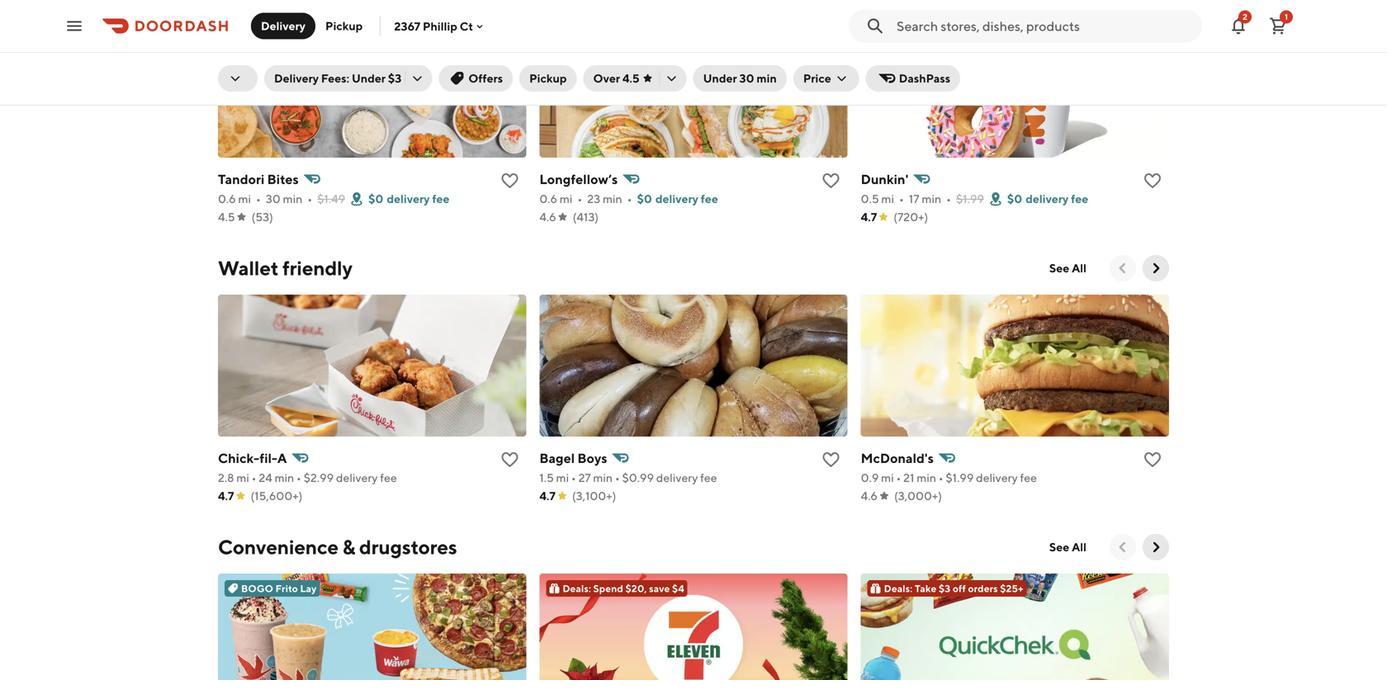 Task type: describe. For each thing, give the bounding box(es) containing it.
min for 0.9 mi • 21 min • $1.99 delivery fee
[[917, 471, 937, 485]]

deals: spend $55, save $8
[[563, 45, 684, 56]]

boys
[[578, 451, 608, 466]]

delivery up up
[[295, 25, 334, 36]]

1 vertical spatial pickup button
[[520, 65, 577, 92]]

• right 23
[[627, 192, 632, 206]]

fee for 1.5 mi • 27 min • $0.99 delivery fee
[[701, 471, 717, 485]]

under 30 min button
[[693, 65, 787, 92]]

mi for 27
[[556, 471, 569, 485]]

click to add this store to your saved list image for longfellow's
[[822, 171, 841, 191]]

frito
[[276, 583, 298, 595]]

notification bell image
[[1229, 16, 1249, 36]]

2.8
[[218, 471, 234, 485]]

click to add this store to your saved list image for chick-fil-a
[[500, 450, 520, 470]]

deals: for deals: spend $55, save $8
[[563, 45, 591, 56]]

1 vertical spatial $1.99
[[946, 471, 974, 485]]

save for $55,
[[649, 45, 670, 56]]

0.5 mi • 17 min •
[[861, 192, 951, 206]]

1
[[1285, 12, 1289, 21]]

Store search: begin typing to search for stores available on DoorDash text field
[[897, 17, 1193, 35]]

next button of carousel image
[[1148, 260, 1165, 277]]

• right the 17
[[947, 192, 951, 206]]

deals: take $3 off orders $25+
[[884, 583, 1024, 595]]

&
[[343, 536, 355, 559]]

mi for 24
[[237, 471, 249, 485]]

bagel boys
[[540, 451, 608, 466]]

save for $20,
[[649, 583, 670, 595]]

24
[[259, 471, 272, 485]]

$1.49
[[317, 192, 345, 206]]

deals: for deals: take $3 off orders $25+
[[884, 583, 913, 595]]

1 button
[[1262, 9, 1295, 43]]

see for convenience & drugstores
[[1050, 541, 1070, 554]]

see all for wallet friendly
[[1050, 261, 1087, 275]]

• left 24 at the bottom of page
[[252, 471, 257, 485]]

see all link for wallet friendly
[[1040, 255, 1097, 282]]

mi for 17
[[882, 192, 895, 206]]

• up (53)
[[256, 192, 261, 206]]

to
[[324, 45, 334, 56]]

under inside button
[[703, 71, 737, 85]]

1 horizontal spatial pickup
[[530, 71, 567, 85]]

deals: spend $20, save $4
[[563, 583, 685, 595]]

delivery up the dashpass
[[938, 25, 977, 36]]

min for 0.6 mi • 30 min •
[[283, 192, 303, 206]]

21
[[904, 471, 915, 485]]

30 inside button
[[740, 71, 755, 85]]

open menu image
[[64, 16, 84, 36]]

dashpass button
[[866, 65, 961, 92]]

0.6 mi • 23 min • $0 delivery fee
[[540, 192, 718, 206]]

min for 1.5 mi • 27 min • $0.99 delivery fee
[[593, 471, 613, 485]]

friendly
[[283, 256, 353, 280]]

(15,600+)
[[251, 489, 303, 503]]

off
[[953, 583, 966, 595]]

$25+
[[1000, 583, 1024, 595]]

2
[[1243, 12, 1248, 21]]

price button
[[794, 65, 860, 92]]

4.7 for dunkin'
[[861, 210, 877, 224]]

spend for $20,
[[593, 583, 624, 595]]

23
[[587, 192, 601, 206]]

• left 27
[[571, 471, 576, 485]]

• left '21'
[[897, 471, 901, 485]]

(3,000+)
[[895, 489, 942, 503]]

delivery for 0.9 mi • 21 min • $1.99 delivery fee
[[976, 471, 1018, 485]]

deals: 15% off, up to $4
[[241, 45, 348, 56]]

click to add this store to your saved list image for dunkin'
[[1143, 171, 1163, 191]]

delivery for 0.6 mi • 23 min • $0 delivery fee
[[656, 192, 699, 206]]

(720+)
[[894, 210, 929, 224]]

1 horizontal spatial $4
[[672, 583, 685, 595]]

see all link for convenience & drugstores
[[1040, 534, 1097, 561]]

• up (3,000+)
[[939, 471, 944, 485]]

fee for 0.6 mi • 23 min • $0 delivery fee
[[701, 192, 718, 206]]

delivery fees: under $3
[[274, 71, 402, 85]]

next button of carousel image
[[1148, 539, 1165, 556]]

min inside button
[[757, 71, 777, 85]]

mcdonald's
[[861, 451, 934, 466]]

$55,
[[626, 45, 647, 56]]

4.6 for longfellow's
[[540, 210, 556, 224]]

over 4.5 button
[[584, 65, 687, 92]]

offers button
[[439, 65, 513, 92]]

17
[[909, 192, 920, 206]]

$8
[[672, 45, 684, 56]]

• left 23
[[578, 192, 583, 206]]

0 horizontal spatial 30
[[266, 192, 281, 206]]

0.5
[[861, 192, 879, 206]]

• left $1.49
[[308, 192, 312, 206]]

0 vertical spatial $1.99
[[956, 192, 984, 206]]

$2.99
[[304, 471, 334, 485]]

wallet friendly
[[218, 256, 353, 280]]

convenience
[[218, 536, 339, 559]]

1 nearby, from the left
[[241, 25, 278, 36]]

1 vertical spatial $3
[[939, 583, 951, 595]]

take
[[915, 583, 937, 595]]

min for 0.5 mi • 17 min •
[[922, 192, 942, 206]]

fil-
[[260, 451, 277, 466]]

tandori bites
[[218, 171, 299, 187]]

0 horizontal spatial $4
[[336, 45, 348, 56]]

bogo
[[241, 583, 273, 595]]

delivery button
[[251, 13, 316, 39]]

orders
[[968, 583, 998, 595]]

over
[[593, 71, 620, 85]]

dunkin'
[[861, 171, 909, 187]]



Task type: vqa. For each thing, say whether or not it's contained in the screenshot.
topmost Spend
yes



Task type: locate. For each thing, give the bounding box(es) containing it.
0 vertical spatial $4
[[336, 45, 348, 56]]

1 horizontal spatial pickup button
[[520, 65, 577, 92]]

see all left previous button of carousel icon
[[1050, 261, 1087, 275]]

price
[[804, 71, 832, 85]]

nearby,
[[241, 25, 278, 36], [884, 25, 921, 36]]

$3 left off
[[939, 583, 951, 595]]

2 nearby, from the left
[[884, 25, 921, 36]]

see all left previous button of carousel image
[[1050, 541, 1087, 554]]

fee
[[432, 192, 450, 206], [701, 192, 718, 206], [1071, 192, 1089, 206], [380, 471, 397, 485], [701, 471, 717, 485], [1021, 471, 1037, 485]]

fee
[[336, 25, 353, 36], [979, 25, 996, 36]]

27
[[579, 471, 591, 485]]

nearby, $0 delivery fee up deals: 15% off, up to $4
[[241, 25, 353, 36]]

mi for 23
[[560, 192, 573, 206]]

2 horizontal spatial 4.7
[[861, 210, 877, 224]]

2 see all link from the top
[[1040, 534, 1097, 561]]

see left previous button of carousel icon
[[1050, 261, 1070, 275]]

• left $0.99
[[615, 471, 620, 485]]

1 vertical spatial see all
[[1050, 541, 1087, 554]]

4.6 down "0.9"
[[861, 489, 878, 503]]

1 $0 delivery fee from the left
[[369, 192, 450, 206]]

0 horizontal spatial $3
[[388, 71, 402, 85]]

previous button of carousel image
[[1115, 539, 1132, 556]]

2.8 mi • 24 min • $2.99 delivery fee
[[218, 471, 397, 485]]

all for wallet friendly
[[1072, 261, 1087, 275]]

4.7 for chick-fil-a
[[218, 489, 234, 503]]

min for 2.8 mi • 24 min • $2.99 delivery fee
[[275, 471, 294, 485]]

0 horizontal spatial fee
[[336, 25, 353, 36]]

0 vertical spatial 4.6
[[540, 210, 556, 224]]

4.5 right over
[[623, 71, 640, 85]]

1 spend from the top
[[593, 45, 624, 56]]

deals: left the 15%
[[241, 45, 270, 56]]

see all for convenience & drugstores
[[1050, 541, 1087, 554]]

mi right 0.5
[[882, 192, 895, 206]]

4.5 left (53)
[[218, 210, 235, 224]]

ct
[[460, 19, 473, 33]]

1 horizontal spatial nearby,
[[884, 25, 921, 36]]

• left the 17
[[899, 192, 904, 206]]

0 horizontal spatial 4.7
[[218, 489, 234, 503]]

$1.99 right '21'
[[946, 471, 974, 485]]

0.6 down tandori
[[218, 192, 236, 206]]

see all
[[1050, 261, 1087, 275], [1050, 541, 1087, 554]]

$0 delivery fee for dunkin'
[[1008, 192, 1089, 206]]

click to add this store to your saved list image
[[500, 171, 520, 191], [1143, 171, 1163, 191], [822, 450, 841, 470], [1143, 450, 1163, 470]]

•
[[256, 192, 261, 206], [308, 192, 312, 206], [578, 192, 583, 206], [627, 192, 632, 206], [899, 192, 904, 206], [947, 192, 951, 206], [252, 471, 257, 485], [297, 471, 301, 485], [571, 471, 576, 485], [615, 471, 620, 485], [897, 471, 901, 485], [939, 471, 944, 485]]

0 vertical spatial all
[[1072, 261, 1087, 275]]

tandori
[[218, 171, 265, 187]]

mi for 30
[[238, 192, 251, 206]]

delivery up the 15%
[[261, 19, 306, 33]]

delivery
[[387, 192, 430, 206], [656, 192, 699, 206], [1026, 192, 1069, 206], [336, 471, 378, 485], [656, 471, 698, 485], [976, 471, 1018, 485]]

4.7
[[861, 210, 877, 224], [218, 489, 234, 503], [540, 489, 556, 503]]

deals: left $20,
[[563, 583, 591, 595]]

dashpass
[[899, 71, 951, 85]]

see all link left previous button of carousel image
[[1040, 534, 1097, 561]]

$4 right to
[[336, 45, 348, 56]]

wallet friendly link
[[218, 255, 353, 282]]

deals: left take
[[884, 583, 913, 595]]

1 nearby, $0 delivery fee from the left
[[241, 25, 353, 36]]

0.6 down longfellow's
[[540, 192, 558, 206]]

mi right 2.8
[[237, 471, 249, 485]]

bagel
[[540, 451, 575, 466]]

delivery for 1.5 mi • 27 min • $0.99 delivery fee
[[656, 471, 698, 485]]

1 vertical spatial 30
[[266, 192, 281, 206]]

min down bites
[[283, 192, 303, 206]]

2 0.6 from the left
[[540, 192, 558, 206]]

pickup button
[[316, 13, 373, 39], [520, 65, 577, 92]]

longfellow's
[[540, 171, 618, 187]]

off,
[[292, 45, 308, 56]]

30
[[740, 71, 755, 85], [266, 192, 281, 206]]

$0 delivery fee
[[369, 192, 450, 206], [1008, 192, 1089, 206]]

0.6 mi • 30 min •
[[218, 192, 312, 206]]

0.6 for longfellow's
[[540, 192, 558, 206]]

drugstores
[[359, 536, 457, 559]]

4.7 down 2.8
[[218, 489, 234, 503]]

mi down tandori
[[238, 192, 251, 206]]

mi right "0.9"
[[881, 471, 894, 485]]

min right 24 at the bottom of page
[[275, 471, 294, 485]]

2367 phillip ct button
[[394, 19, 487, 33]]

(3,100+)
[[572, 489, 616, 503]]

pickup button up to
[[316, 13, 373, 39]]

1 vertical spatial all
[[1072, 541, 1087, 554]]

pickup button left over
[[520, 65, 577, 92]]

$4 right $20,
[[672, 583, 685, 595]]

fee for 2.8 mi • 24 min • $2.99 delivery fee
[[380, 471, 397, 485]]

1 vertical spatial see all link
[[1040, 534, 1097, 561]]

0 vertical spatial save
[[649, 45, 670, 56]]

1 horizontal spatial click to add this store to your saved list image
[[822, 171, 841, 191]]

4.7 down 0.5
[[861, 210, 877, 224]]

0 horizontal spatial 4.6
[[540, 210, 556, 224]]

15%
[[272, 45, 290, 56]]

delivery for 2.8 mi • 24 min • $2.99 delivery fee
[[336, 471, 378, 485]]

min right 27
[[593, 471, 613, 485]]

click to add this store to your saved list image left the "dunkin'"
[[822, 171, 841, 191]]

0 vertical spatial pickup button
[[316, 13, 373, 39]]

mi
[[238, 192, 251, 206], [560, 192, 573, 206], [882, 192, 895, 206], [237, 471, 249, 485], [556, 471, 569, 485], [881, 471, 894, 485]]

0.6
[[218, 192, 236, 206], [540, 192, 558, 206]]

2 fee from the left
[[979, 25, 996, 36]]

nearby, up dashpass "button"
[[884, 25, 921, 36]]

1 horizontal spatial 4.5
[[623, 71, 640, 85]]

1 vertical spatial 4.5
[[218, 210, 235, 224]]

click to add this store to your saved list image for mcdonald's
[[1143, 450, 1163, 470]]

lay
[[300, 583, 317, 595]]

all left previous button of carousel icon
[[1072, 261, 1087, 275]]

fee for 0.9 mi • 21 min • $1.99 delivery fee
[[1021, 471, 1037, 485]]

min right '21'
[[917, 471, 937, 485]]

1 vertical spatial see
[[1050, 541, 1070, 554]]

see left previous button of carousel image
[[1050, 541, 1070, 554]]

4.7 for bagel boys
[[540, 489, 556, 503]]

all for convenience & drugstores
[[1072, 541, 1087, 554]]

0 horizontal spatial under
[[352, 71, 386, 85]]

wallet
[[218, 256, 279, 280]]

under 30 min
[[703, 71, 777, 85]]

0 vertical spatial $3
[[388, 71, 402, 85]]

$1.99 right the 17
[[956, 192, 984, 206]]

click to add this store to your saved list image left bagel
[[500, 450, 520, 470]]

min
[[757, 71, 777, 85], [283, 192, 303, 206], [603, 192, 622, 206], [922, 192, 942, 206], [275, 471, 294, 485], [593, 471, 613, 485], [917, 471, 937, 485]]

1 horizontal spatial 4.7
[[540, 489, 556, 503]]

0 vertical spatial click to add this store to your saved list image
[[822, 171, 841, 191]]

deals: for deals: 15% off, up to $4
[[241, 45, 270, 56]]

$3 down 2367
[[388, 71, 402, 85]]

mi for 21
[[881, 471, 894, 485]]

0.9
[[861, 471, 879, 485]]

0.6 for tandori bites
[[218, 192, 236, 206]]

30 up (53)
[[266, 192, 281, 206]]

mi down longfellow's
[[560, 192, 573, 206]]

see all link
[[1040, 255, 1097, 282], [1040, 534, 1097, 561]]

click to add this store to your saved list image
[[822, 171, 841, 191], [500, 450, 520, 470]]

0 vertical spatial 30
[[740, 71, 755, 85]]

1 see all from the top
[[1050, 261, 1087, 275]]

2 under from the left
[[703, 71, 737, 85]]

spend left $55,
[[593, 45, 624, 56]]

1 horizontal spatial nearby, $0 delivery fee
[[884, 25, 996, 36]]

up
[[310, 45, 322, 56]]

$0.99
[[622, 471, 654, 485]]

1 see from the top
[[1050, 261, 1070, 275]]

1 horizontal spatial 4.6
[[861, 489, 878, 503]]

see for wallet friendly
[[1050, 261, 1070, 275]]

$4
[[336, 45, 348, 56], [672, 583, 685, 595]]

delivery
[[261, 19, 306, 33], [295, 25, 334, 36], [938, 25, 977, 36], [274, 71, 319, 85]]

0 horizontal spatial pickup
[[325, 19, 363, 33]]

spend left $20,
[[593, 583, 624, 595]]

2 see from the top
[[1050, 541, 1070, 554]]

convenience & drugstores link
[[218, 534, 457, 561]]

0.9 mi • 21 min • $1.99 delivery fee
[[861, 471, 1037, 485]]

0 horizontal spatial pickup button
[[316, 13, 373, 39]]

2 items, open order cart image
[[1269, 16, 1289, 36]]

2 see all from the top
[[1050, 541, 1087, 554]]

$0
[[280, 25, 293, 36], [923, 25, 936, 36], [369, 192, 384, 206], [637, 192, 652, 206], [1008, 192, 1023, 206]]

see
[[1050, 261, 1070, 275], [1050, 541, 1070, 554]]

(413)
[[573, 210, 599, 224]]

click to add this store to your saved list image for tandori bites
[[500, 171, 520, 191]]

30 left price
[[740, 71, 755, 85]]

0 vertical spatial spend
[[593, 45, 624, 56]]

nearby, $0 delivery fee up the dashpass
[[884, 25, 996, 36]]

1 horizontal spatial $3
[[939, 583, 951, 595]]

2367
[[394, 19, 421, 33]]

offers
[[469, 71, 503, 85]]

0 horizontal spatial 4.5
[[218, 210, 235, 224]]

2367 phillip ct
[[394, 19, 473, 33]]

0 vertical spatial pickup
[[325, 19, 363, 33]]

1 vertical spatial save
[[649, 583, 670, 595]]

1 horizontal spatial under
[[703, 71, 737, 85]]

1 horizontal spatial 30
[[740, 71, 755, 85]]

bites
[[267, 171, 299, 187]]

0 vertical spatial see all
[[1050, 261, 1087, 275]]

2 nearby, $0 delivery fee from the left
[[884, 25, 996, 36]]

deals: for deals: spend $20, save $4
[[563, 583, 591, 595]]

delivery inside "button"
[[261, 19, 306, 33]]

1 fee from the left
[[336, 25, 353, 36]]

4.6 left (413)
[[540, 210, 556, 224]]

0 horizontal spatial nearby, $0 delivery fee
[[241, 25, 353, 36]]

4.5 inside button
[[623, 71, 640, 85]]

0 vertical spatial 4.5
[[623, 71, 640, 85]]

1 horizontal spatial 0.6
[[540, 192, 558, 206]]

4.7 down 1.5
[[540, 489, 556, 503]]

deals: left $55,
[[563, 45, 591, 56]]

4.5
[[623, 71, 640, 85], [218, 210, 235, 224]]

1 vertical spatial spend
[[593, 583, 624, 595]]

1 see all link from the top
[[1040, 255, 1097, 282]]

chick-fil-a
[[218, 451, 287, 466]]

$3
[[388, 71, 402, 85], [939, 583, 951, 595]]

1 horizontal spatial fee
[[979, 25, 996, 36]]

2 $0 delivery fee from the left
[[1008, 192, 1089, 206]]

min right the 17
[[922, 192, 942, 206]]

(53)
[[252, 210, 273, 224]]

pickup up to
[[325, 19, 363, 33]]

delivery down deals: 15% off, up to $4
[[274, 71, 319, 85]]

convenience & drugstores
[[218, 536, 457, 559]]

pickup left over
[[530, 71, 567, 85]]

1.5
[[540, 471, 554, 485]]

0 horizontal spatial 0.6
[[218, 192, 236, 206]]

nearby, up the 15%
[[241, 25, 278, 36]]

save left $8
[[649, 45, 670, 56]]

1 vertical spatial 4.6
[[861, 489, 878, 503]]

spend for $55,
[[593, 45, 624, 56]]

bogo frito lay
[[241, 583, 317, 595]]

2 all from the top
[[1072, 541, 1087, 554]]

all left previous button of carousel image
[[1072, 541, 1087, 554]]

min for 0.6 mi • 23 min • $0 delivery fee
[[603, 192, 622, 206]]

spend
[[593, 45, 624, 56], [593, 583, 624, 595]]

2 spend from the top
[[593, 583, 624, 595]]

min left price
[[757, 71, 777, 85]]

$0 delivery fee for tandori bites
[[369, 192, 450, 206]]

over 4.5
[[593, 71, 640, 85]]

all
[[1072, 261, 1087, 275], [1072, 541, 1087, 554]]

deals:
[[241, 45, 270, 56], [563, 45, 591, 56], [563, 583, 591, 595], [884, 583, 913, 595]]

save
[[649, 45, 670, 56], [649, 583, 670, 595]]

save right $20,
[[649, 583, 670, 595]]

1 vertical spatial $4
[[672, 583, 685, 595]]

1 0.6 from the left
[[218, 192, 236, 206]]

1 horizontal spatial $0 delivery fee
[[1008, 192, 1089, 206]]

$1.99
[[956, 192, 984, 206], [946, 471, 974, 485]]

min right 23
[[603, 192, 622, 206]]

fees:
[[321, 71, 349, 85]]

0 horizontal spatial nearby,
[[241, 25, 278, 36]]

1 vertical spatial pickup
[[530, 71, 567, 85]]

$20,
[[626, 583, 647, 595]]

mi right 1.5
[[556, 471, 569, 485]]

0 horizontal spatial click to add this store to your saved list image
[[500, 450, 520, 470]]

previous button of carousel image
[[1115, 260, 1132, 277]]

pickup
[[325, 19, 363, 33], [530, 71, 567, 85]]

phillip
[[423, 19, 458, 33]]

chick-
[[218, 451, 260, 466]]

a
[[277, 451, 287, 466]]

click to add this store to your saved list image for bagel boys
[[822, 450, 841, 470]]

4.6 for mcdonald's
[[861, 489, 878, 503]]

0 vertical spatial see
[[1050, 261, 1070, 275]]

1.5 mi • 27 min • $0.99 delivery fee
[[540, 471, 717, 485]]

see all link left previous button of carousel icon
[[1040, 255, 1097, 282]]

• left $2.99
[[297, 471, 301, 485]]

1 under from the left
[[352, 71, 386, 85]]

0 vertical spatial see all link
[[1040, 255, 1097, 282]]

0 horizontal spatial $0 delivery fee
[[369, 192, 450, 206]]

1 all from the top
[[1072, 261, 1087, 275]]

1 vertical spatial click to add this store to your saved list image
[[500, 450, 520, 470]]

under
[[352, 71, 386, 85], [703, 71, 737, 85]]



